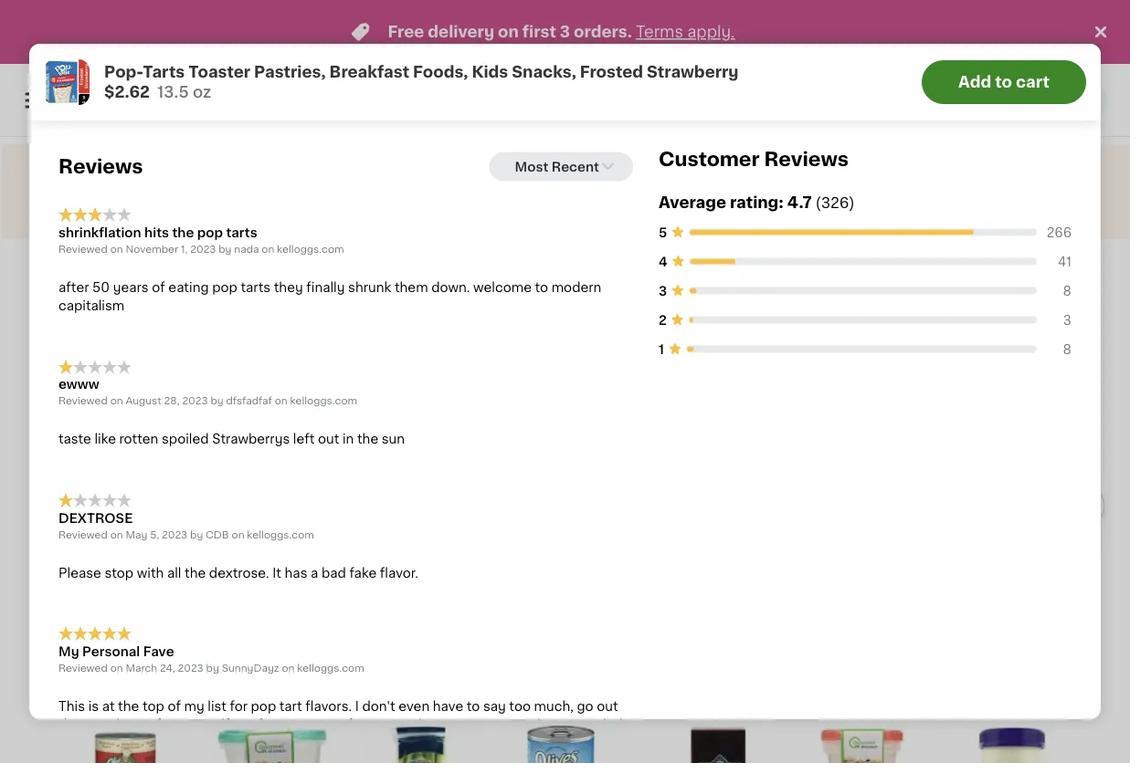 Task type: locate. For each thing, give the bounding box(es) containing it.
flavor.
[[380, 567, 418, 580]]

0 vertical spatial foods,
[[413, 64, 468, 80]]

by up prices
[[184, 676, 197, 687]]

0 vertical spatial kids
[[472, 64, 508, 80]]

2 horizontal spatial breakfast
[[329, 64, 409, 80]]

breakfast,
[[74, 563, 125, 573]]

toaster up oz
[[188, 64, 250, 80]]

pop- up dextrose.
[[229, 534, 252, 544]]

stop
[[105, 567, 134, 580]]

0 vertical spatial tarts
[[143, 64, 185, 80]]

1 vertical spatial tarts
[[241, 282, 271, 294]]

0 horizontal spatial 3
[[560, 24, 570, 40]]

1 horizontal spatial breakfast
[[272, 548, 320, 558]]

a
[[994, 50, 1000, 60], [1057, 50, 1063, 60], [929, 62, 935, 72], [818, 74, 824, 84], [311, 567, 318, 580], [208, 738, 215, 751]]

don't
[[362, 701, 395, 714]]

by left "dfsfadfaf" at bottom left
[[211, 397, 224, 407]]

1 horizontal spatial tarts
[[252, 534, 277, 544]]

1 vertical spatial all
[[959, 342, 974, 354]]

2 vertical spatial breakfast
[[128, 563, 176, 573]]

2023
[[190, 245, 216, 255], [182, 397, 208, 407], [162, 530, 188, 541], [178, 664, 204, 674]]

1 vertical spatial out
[[597, 701, 618, 714]]

nutrient
[[1003, 50, 1043, 60]]

store
[[147, 692, 174, 702]]

1 vertical spatial pop-
[[229, 534, 252, 544]]

0 horizontal spatial strawberry
[[266, 578, 321, 588]]

3 down "41"
[[1063, 314, 1072, 327]]

2023 right 1,
[[190, 245, 216, 255]]

1 vertical spatial 8
[[1063, 343, 1072, 356]]

terms
[[636, 24, 683, 40]]

there
[[58, 720, 92, 732]]

walmart show all 22 items element
[[128, 319, 925, 337]]

3 inside the limited time offer region
[[560, 24, 570, 40]]

pop- inside pop-tarts toaster pastries, breakfast foods, kids snacks, frosted strawberry
[[229, 534, 252, 544]]

3:10pm
[[199, 676, 237, 687]]

0 horizontal spatial the
[[128, 659, 153, 671]]

foods, left the it
[[223, 563, 257, 573]]

reviews up 4.7
[[764, 150, 849, 169]]

pop up results for "food"
[[197, 227, 223, 240]]

0 horizontal spatial toaster
[[188, 64, 250, 80]]

0 vertical spatial tarts
[[226, 227, 257, 240]]

pastries,
[[254, 64, 326, 80], [226, 548, 269, 558]]

after 50 years of eating pop tarts they finally shrunk them down. welcome to modern capitalism
[[58, 282, 602, 313]]

0 vertical spatial pop
[[197, 227, 223, 240]]

to inside the '* the % daily value (dv) tells you how much a nutrient in a serving of food contributes to a daily diet. 2,000 calories a day is used for general nutrition advice.'
[[916, 62, 927, 72]]

has
[[285, 567, 307, 580]]

to
[[916, 62, 927, 72], [103, 74, 117, 87], [995, 74, 1012, 90], [535, 282, 548, 294], [467, 701, 480, 714]]

on down personal
[[110, 664, 123, 674]]

results for "food"
[[51, 259, 301, 285]]

snacks, inside pop-tarts toaster pastries, breakfast foods, kids snacks, frosted strawberry $2.62 13.5 oz
[[512, 64, 576, 80]]

kellogg's eggo frozen waffles, frozen breakfast, breakfast food, buttermilk image
[[64, 402, 186, 524]]

0 vertical spatial with
[[137, 567, 164, 580]]

all for it's
[[561, 176, 576, 189]]

out inside 'this is at the top of my list for pop tart flavors. i don't even have to say too much, go out there and try it for yourself. perfect amount of sweet and not too sweet and tangy with the strawberry filling. such a perfect snack!'
[[597, 701, 618, 714]]

in
[[1046, 50, 1055, 60], [343, 434, 354, 447]]

perfect
[[219, 738, 266, 751]]

reviewed down dextrose
[[58, 530, 108, 541]]

frosted left the it
[[225, 578, 263, 588]]

0 vertical spatial is
[[848, 74, 857, 84]]

0 horizontal spatial is
[[88, 701, 99, 714]]

0 vertical spatial all
[[561, 176, 576, 189]]

average
[[659, 195, 726, 210]]

★★★★★ for ewww
[[58, 360, 132, 375]]

2 horizontal spatial 3
[[1063, 314, 1072, 327]]

1 horizontal spatial snacks,
[[512, 64, 576, 80]]

strawberry left bad
[[266, 578, 321, 588]]

frozen down the 5,
[[130, 548, 164, 558]]

by inside my personal fave reviewed on march 24, 2023 by sunnydayz on kelloggs.com
[[206, 664, 219, 674]]

frosted for pop-tarts toaster pastries, breakfast foods, kids snacks, frosted strawberry
[[225, 578, 263, 588]]

is inside the '* the % daily value (dv) tells you how much a nutrient in a serving of food contributes to a daily diet. 2,000 calories a day is used for general nutrition advice.'
[[848, 74, 857, 84]]

1 horizontal spatial is
[[848, 74, 857, 84]]

on right sunnydayz
[[282, 664, 295, 674]]

reviews
[[764, 150, 849, 169], [58, 157, 143, 177]]

1 vertical spatial is
[[88, 701, 99, 714]]

2 reviewed from the top
[[58, 397, 108, 407]]

too down have
[[450, 720, 471, 732]]

pop- inside pop-tarts toaster pastries, breakfast foods, kids snacks, frosted strawberry $2.62 13.5 oz
[[104, 64, 143, 80]]

breakfast inside pop-tarts toaster pastries, breakfast foods, kids snacks, frosted strawberry $2.62 13.5 oz
[[329, 64, 409, 80]]

1 horizontal spatial sweet
[[474, 720, 513, 732]]

1 horizontal spatial all
[[561, 176, 576, 189]]

the left 99
[[128, 659, 153, 671]]

fave
[[143, 646, 174, 659]]

2 vertical spatial pop
[[251, 701, 276, 714]]

by up 3:10pm
[[206, 664, 219, 674]]

reviewed down shrinkflation
[[58, 245, 108, 255]]

0 horizontal spatial pop-
[[104, 64, 143, 80]]

used
[[859, 74, 884, 84]]

pastries, inside pop-tarts toaster pastries, breakfast foods, kids snacks, frosted strawberry
[[226, 548, 269, 558]]

boyardee
[[410, 534, 459, 544]]

frosted inside pop-tarts toaster pastries, breakfast foods, kids snacks, frosted strawberry
[[225, 578, 263, 588]]

strawberry
[[647, 64, 739, 80], [266, 578, 321, 588]]

to up general
[[916, 62, 927, 72]]

0 horizontal spatial too
[[450, 720, 471, 732]]

by inside the 99 store delivery by 3:10pm in-store prices
[[184, 676, 197, 687]]

all down recent
[[561, 176, 576, 189]]

2 8 from the top
[[1063, 343, 1072, 356]]

snacks, down the limited time offer region
[[512, 64, 576, 80]]

8 down "41"
[[1063, 285, 1072, 298]]

chef
[[383, 534, 407, 544]]

1 vertical spatial strawberry
[[266, 578, 321, 588]]

kids
[[472, 64, 508, 80], [260, 563, 282, 573]]

strawberry inside pop-tarts toaster pastries, breakfast foods, kids snacks, frosted strawberry
[[266, 578, 321, 588]]

much
[[963, 50, 992, 60]]

kelloggs.com inside my personal fave reviewed on march 24, 2023 by sunnydayz on kelloggs.com
[[297, 664, 364, 674]]

of down 'daily'
[[815, 62, 826, 72]]

1 horizontal spatial reviews
[[764, 150, 849, 169]]

a down yourself.
[[208, 738, 215, 751]]

to left say
[[467, 701, 480, 714]]

2023 inside ewww reviewed on august 28, 2023 by dfsfadfaf on kelloggs.com
[[182, 397, 208, 407]]

1 vertical spatial frosted
[[225, 578, 263, 588]]

all left 20+
[[959, 342, 974, 354]]

perfect
[[236, 720, 283, 732]]

sweet down don't
[[356, 720, 394, 732]]

breakfast up has
[[272, 548, 320, 558]]

of right years
[[152, 282, 165, 294]]

0 horizontal spatial tarts
[[143, 64, 185, 80]]

out right go
[[597, 701, 618, 714]]

1 vertical spatial pastries,
[[226, 548, 269, 558]]

1 vertical spatial in
[[343, 434, 354, 447]]

by inside ewww reviewed on august 28, 2023 by dfsfadfaf on kelloggs.com
[[211, 397, 224, 407]]

snacks, right the it
[[284, 563, 323, 573]]

sunnydayz
[[222, 664, 279, 674]]

my
[[58, 646, 79, 659]]

all inside 'link'
[[959, 342, 974, 354]]

toaster for pop-tarts toaster pastries, breakfast foods, kids snacks, frosted strawberry
[[280, 534, 317, 544]]

too right say
[[509, 701, 531, 714]]

kelloggs.com up the it
[[247, 530, 314, 541]]

the left dextrose.
[[185, 567, 206, 580]]

reviewed inside ewww reviewed on august 28, 2023 by dfsfadfaf on kelloggs.com
[[58, 397, 108, 407]]

this is at the top of my list for pop tart flavors. i don't even have to say too much, go out there and try it for yourself. perfect amount of sweet and not too sweet and tangy with the strawberry filling. such a perfect snack!
[[58, 701, 636, 751]]

kids inside pop-tarts toaster pastries, breakfast foods, kids snacks, frosted strawberry
[[260, 563, 282, 573]]

0 horizontal spatial frosted
[[225, 578, 263, 588]]

0 vertical spatial pastries,
[[254, 64, 326, 80]]

0 vertical spatial in
[[1046, 50, 1055, 60]]

strawberry inside pop-tarts toaster pastries, breakfast foods, kids snacks, frosted strawberry $2.62 13.5 oz
[[647, 64, 739, 80]]

0 horizontal spatial sweet
[[356, 720, 394, 732]]

frosted down orders.
[[580, 64, 643, 80]]

reviewed down my
[[58, 664, 108, 674]]

tarts inside pop-tarts toaster pastries, breakfast foods, kids snacks, frosted strawberry
[[252, 534, 277, 544]]

tarts left they
[[241, 282, 271, 294]]

november
[[126, 245, 178, 255]]

1 horizontal spatial out
[[597, 701, 618, 714]]

and
[[437, 548, 456, 558], [96, 720, 120, 732], [398, 720, 422, 732], [516, 720, 541, 732]]

pop up perfect
[[251, 701, 276, 714]]

4 reviewed from the top
[[58, 664, 108, 674]]

august
[[126, 397, 161, 407]]

1 vertical spatial with
[[584, 720, 611, 732]]

0
[[1085, 94, 1094, 107]]

for down 1,
[[163, 259, 203, 285]]

years
[[113, 282, 149, 294]]

0 vertical spatial pop-
[[104, 64, 143, 80]]

1 vertical spatial breakfast
[[272, 548, 320, 558]]

1,
[[181, 245, 188, 255]]

with down go
[[584, 720, 611, 732]]

0 vertical spatial frozen
[[147, 534, 181, 544]]

toaster up has
[[280, 534, 317, 544]]

and down at
[[96, 720, 120, 732]]

snacks, inside pop-tarts toaster pastries, breakfast foods, kids snacks, frosted strawberry
[[284, 563, 323, 573]]

diet.
[[965, 62, 988, 72]]

a right has
[[311, 567, 318, 580]]

by left cdb
[[190, 530, 203, 541]]

is left at
[[88, 701, 99, 714]]

0 vertical spatial 8
[[1063, 285, 1072, 298]]

pop- for pop-tarts toaster pastries, breakfast foods, kids snacks, frosted strawberry
[[229, 534, 252, 544]]

strawberry for pop-tarts toaster pastries, breakfast foods, kids snacks, frosted strawberry $2.62 13.5 oz
[[647, 64, 739, 80]]

nutrition
[[944, 74, 988, 84]]

taste
[[58, 434, 91, 447]]

the up try
[[118, 701, 139, 714]]

2023 right 24,
[[178, 664, 204, 674]]

breakfast for pop-tarts toaster pastries, breakfast foods, kids snacks, frosted strawberry $2.62 13.5 oz
[[329, 64, 409, 80]]

8 right items
[[1063, 343, 1072, 356]]

most
[[515, 161, 549, 173]]

kelloggs.com up finally
[[277, 245, 344, 255]]

all
[[561, 176, 576, 189], [959, 342, 974, 354], [167, 567, 181, 580]]

most recent button
[[489, 152, 633, 182]]

28,
[[164, 397, 180, 407]]

kelloggs.com inside dextrose reviewed on may 5, 2023 by cdb on kelloggs.com
[[247, 530, 314, 541]]

of inside the '* the % daily value (dv) tells you how much a nutrient in a serving of food contributes to a daily diet. 2,000 calories a day is used for general nutrition advice.'
[[815, 62, 826, 72]]

pastries, inside pop-tarts toaster pastries, breakfast foods, kids snacks, frosted strawberry $2.62 13.5 oz
[[254, 64, 326, 80]]

this
[[58, 701, 85, 714]]

3 up 2
[[659, 285, 667, 298]]

1 horizontal spatial in
[[1046, 50, 1055, 60]]

0 horizontal spatial kids
[[260, 563, 282, 573]]

3 reviewed from the top
[[58, 530, 108, 541]]

the up serving
[[775, 50, 794, 60]]

1 horizontal spatial frosted
[[580, 64, 643, 80]]

pop right eating
[[212, 282, 237, 294]]

3
[[560, 24, 570, 40], [659, 285, 667, 298], [1063, 314, 1072, 327]]

0 horizontal spatial out
[[318, 434, 339, 447]]

with right stop
[[137, 567, 164, 580]]

kelloggs.com
[[277, 245, 344, 255], [290, 397, 357, 407], [247, 530, 314, 541], [297, 664, 364, 674]]

strawberry
[[58, 738, 128, 751]]

for down "contributes" at right top
[[887, 74, 901, 84]]

1 horizontal spatial with
[[584, 720, 611, 732]]

rating:
[[730, 195, 784, 210]]

foods, down delivery
[[413, 64, 468, 80]]

breakfast
[[329, 64, 409, 80], [272, 548, 320, 558], [128, 563, 176, 573]]

pop- up $2.62 in the top of the page
[[104, 64, 143, 80]]

kids left has
[[260, 563, 282, 573]]

0 horizontal spatial foods,
[[223, 563, 257, 573]]

pop-tarts toaster pastries, breakfast foods, kids snacks, frosted strawberry $2.62 13.5 oz
[[104, 64, 739, 100]]

1 8 from the top
[[1063, 285, 1072, 298]]

breakfast up buttermilk
[[128, 563, 176, 573]]

out
[[318, 434, 339, 447], [597, 701, 618, 714]]

toaster inside pop-tarts toaster pastries, breakfast foods, kids snacks, frosted strawberry $2.62 13.5 oz
[[188, 64, 250, 80]]

0 vertical spatial the
[[775, 50, 794, 60]]

0 horizontal spatial breakfast
[[128, 563, 176, 573]]

value
[[837, 50, 865, 60]]

reviews up shrinkflation
[[58, 157, 143, 177]]

a up "2,000"
[[994, 50, 1000, 60]]

add to cart
[[959, 74, 1050, 90]]

0 vertical spatial too
[[509, 701, 531, 714]]

tarts inside the shrinkflation hits the pop tarts reviewed on november 1, 2023 by nada on kelloggs.com
[[226, 227, 257, 240]]

of
[[815, 62, 826, 72], [152, 282, 165, 294], [168, 701, 181, 714], [339, 720, 352, 732]]

8 for 3
[[1063, 285, 1072, 298]]

snacks,
[[512, 64, 576, 80], [284, 563, 323, 573]]

1 vertical spatial pop
[[212, 282, 237, 294]]

0 vertical spatial toaster
[[188, 64, 250, 80]]

1 vertical spatial snacks,
[[284, 563, 323, 573]]

1 vertical spatial tarts
[[252, 534, 277, 544]]

foods, inside pop-tarts toaster pastries, breakfast foods, kids snacks, frosted strawberry $2.62 13.5 oz
[[413, 64, 468, 80]]

chef boyardee spaghetti and meatballs canned food image
[[360, 402, 482, 524]]

0 horizontal spatial in
[[343, 434, 354, 447]]

toaster inside pop-tarts toaster pastries, breakfast foods, kids snacks, frosted strawberry
[[280, 534, 317, 544]]

is right day
[[848, 74, 857, 84]]

1 vertical spatial kids
[[260, 563, 282, 573]]

to left eat
[[103, 74, 117, 87]]

foods, inside pop-tarts toaster pastries, breakfast foods, kids snacks, frosted strawberry
[[223, 563, 257, 573]]

2023 right 28,
[[182, 397, 208, 407]]

tarts up nada
[[226, 227, 257, 240]]

by left nada
[[219, 245, 232, 255]]

frozen right 'eggo'
[[147, 534, 181, 544]]

reviewed inside my personal fave reviewed on march 24, 2023 by sunnydayz on kelloggs.com
[[58, 664, 108, 674]]

0 vertical spatial breakfast
[[329, 64, 409, 80]]

1 horizontal spatial pop-
[[229, 534, 252, 544]]

5,
[[150, 530, 159, 541]]

1 vertical spatial foods,
[[223, 563, 257, 573]]

pop inside 'this is at the top of my list for pop tart flavors. i don't even have to say too much, go out there and try it for yourself. perfect amount of sweet and not too sweet and tangy with the strawberry filling. such a perfect snack!'
[[251, 701, 276, 714]]

1 horizontal spatial foods,
[[413, 64, 468, 80]]

in-
[[132, 692, 147, 702]]

pop inside the shrinkflation hits the pop tarts reviewed on november 1, 2023 by nada on kelloggs.com
[[197, 227, 223, 240]]

by inside the shrinkflation hits the pop tarts reviewed on november 1, 2023 by nada on kelloggs.com
[[219, 245, 232, 255]]

personal
[[82, 646, 140, 659]]

to left modern
[[535, 282, 548, 294]]

0 vertical spatial out
[[318, 434, 339, 447]]

0 horizontal spatial all
[[167, 567, 181, 580]]

★★★★★ for my
[[58, 628, 132, 642]]

sweet down say
[[474, 720, 513, 732]]

kids down delivery
[[472, 64, 508, 80]]

kelloggs.com up left
[[290, 397, 357, 407]]

1 vertical spatial the
[[128, 659, 153, 671]]

the 99 store show all 12 items element
[[128, 656, 936, 674]]

pop-
[[104, 64, 143, 80], [229, 534, 252, 544]]

spoiled
[[162, 434, 209, 447]]

tarts
[[143, 64, 185, 80], [252, 534, 277, 544]]

and inside chef boyardee spaghetti and meatballs canned food
[[437, 548, 456, 558]]

breakfast down free
[[329, 64, 409, 80]]

strawberry down terms apply. link
[[647, 64, 739, 80]]

foods, for pop-tarts toaster pastries, breakfast foods, kids snacks, frosted strawberry
[[223, 563, 257, 573]]

1 horizontal spatial 3
[[659, 285, 667, 298]]

1 horizontal spatial kids
[[472, 64, 508, 80]]

1 vertical spatial toaster
[[280, 534, 317, 544]]

0 vertical spatial snacks,
[[512, 64, 576, 80]]

tarts for pop-tarts toaster pastries, breakfast foods, kids snacks, frosted strawberry $2.62 13.5 oz
[[143, 64, 185, 80]]

and down boyardee
[[437, 548, 456, 558]]

recent
[[552, 161, 599, 173]]

13.5
[[157, 85, 189, 100]]

tarts up the it
[[252, 534, 277, 544]]

buttermilk
[[115, 578, 167, 588]]

breakfast inside pop-tarts toaster pastries, breakfast foods, kids snacks, frosted strawberry
[[272, 548, 320, 558]]

orders.
[[574, 24, 632, 40]]

reviewed down the ewww
[[58, 397, 108, 407]]

breakfast for pop-tarts toaster pastries, breakfast foods, kids snacks, frosted strawberry
[[272, 548, 320, 558]]

snacks, for pop-tarts toaster pastries, breakfast foods, kids snacks, frosted strawberry $2.62 13.5 oz
[[512, 64, 576, 80]]

at
[[102, 701, 115, 714]]

0 horizontal spatial snacks,
[[284, 563, 323, 573]]

my
[[184, 701, 204, 714]]

in right left
[[343, 434, 354, 447]]

all right buttermilk
[[167, 567, 181, 580]]

to down "2,000"
[[995, 74, 1012, 90]]

is
[[848, 74, 857, 84], [88, 701, 99, 714]]

it's
[[537, 176, 558, 189]]

frosted inside pop-tarts toaster pastries, breakfast foods, kids snacks, frosted strawberry $2.62 13.5 oz
[[580, 64, 643, 80]]

2023 right the 5,
[[162, 530, 188, 541]]

for
[[887, 74, 901, 84], [163, 259, 203, 285], [230, 701, 248, 714], [156, 720, 174, 732]]

kids inside pop-tarts toaster pastries, breakfast foods, kids snacks, frosted strawberry $2.62 13.5 oz
[[472, 64, 508, 80]]

1 horizontal spatial toaster
[[280, 534, 317, 544]]

(326)
[[816, 196, 855, 210]]

results
[[51, 259, 157, 285]]

taste like rotten spoiled strawberrys left out in the sun
[[58, 434, 405, 447]]

3 right first
[[560, 24, 570, 40]]

tarts inside pop-tarts toaster pastries, breakfast foods, kids snacks, frosted strawberry $2.62 13.5 oz
[[143, 64, 185, 80]]

0 vertical spatial strawberry
[[647, 64, 739, 80]]

add
[[959, 74, 992, 90]]

tarts up '13.5'
[[143, 64, 185, 80]]

0 vertical spatial 3
[[560, 24, 570, 40]]

out right left
[[318, 434, 339, 447]]

kellogg's
[[69, 534, 116, 544]]

prices
[[176, 692, 208, 702]]

on left first
[[498, 24, 519, 40]]

tarts for pop-tarts toaster pastries, breakfast foods, kids snacks, frosted strawberry
[[252, 534, 277, 544]]

1 horizontal spatial the
[[775, 50, 794, 60]]

2 horizontal spatial all
[[959, 342, 974, 354]]

with inside 'this is at the top of my list for pop tart flavors. i don't even have to say too much, go out there and try it for yourself. perfect amount of sweet and not too sweet and tangy with the strawberry filling. such a perfect snack!'
[[584, 720, 611, 732]]

shrunk
[[348, 282, 391, 294]]

in inside the '* the % daily value (dv) tells you how much a nutrient in a serving of food contributes to a daily diet. 2,000 calories a day is used for general nutrition advice.'
[[1046, 50, 1055, 60]]

1 reviewed from the top
[[58, 245, 108, 255]]

kelloggs.com up flavors.
[[297, 664, 364, 674]]

4.7
[[788, 195, 812, 210]]

1 horizontal spatial strawberry
[[647, 64, 739, 80]]

a down you
[[929, 62, 935, 72]]

kids for pop-tarts toaster pastries, breakfast foods, kids snacks, frosted strawberry $2.62 13.5 oz
[[472, 64, 508, 80]]

0 vertical spatial frosted
[[580, 64, 643, 80]]

foods,
[[413, 64, 468, 80], [223, 563, 257, 573]]

to inside 'this is at the top of my list for pop tart flavors. i don't even have to say too much, go out there and try it for yourself. perfect amount of sweet and not too sweet and tangy with the strawberry filling. such a perfect snack!'
[[467, 701, 480, 714]]

the up 1,
[[172, 227, 194, 240]]



Task type: vqa. For each thing, say whether or not it's contained in the screenshot.
Daily
yes



Task type: describe. For each thing, give the bounding box(es) containing it.
i
[[355, 701, 359, 714]]

items
[[1006, 342, 1043, 354]]

all for view
[[959, 342, 974, 354]]

like
[[94, 434, 116, 447]]

meatballs
[[361, 563, 410, 573]]

of down flavors.
[[339, 720, 352, 732]]

20+
[[978, 342, 1002, 354]]

(dv)
[[867, 50, 891, 60]]

the inside the shrinkflation hits the pop tarts reviewed on november 1, 2023 by nada on kelloggs.com
[[172, 227, 194, 240]]

the right "tangy"
[[614, 720, 636, 732]]

snack!
[[270, 738, 312, 751]]

5
[[659, 226, 667, 239]]

my personal fave reviewed on march 24, 2023 by sunnydayz on kelloggs.com
[[58, 646, 364, 674]]

eggo
[[118, 534, 144, 544]]

customer
[[659, 150, 760, 169]]

pastries, for pop-tarts toaster pastries, breakfast foods, kids snacks, frosted strawberry
[[226, 548, 269, 558]]

toaster for pop-tarts toaster pastries, breakfast foods, kids snacks, frosted strawberry $2.62 13.5 oz
[[188, 64, 250, 80]]

pop-tarts toaster pastries, breakfast foods, kids snacks, frosted strawberry button
[[206, 401, 340, 588]]

and down 'much,'
[[516, 720, 541, 732]]

daily
[[808, 50, 834, 60]]

for inside the '* the % daily value (dv) tells you how much a nutrient in a serving of food contributes to a daily diet. 2,000 calories a day is used for general nutrition advice.'
[[887, 74, 901, 84]]

general
[[904, 74, 942, 84]]

1
[[659, 343, 664, 356]]

day
[[826, 74, 846, 84]]

even
[[399, 701, 430, 714]]

on right nada
[[262, 245, 274, 255]]

0 horizontal spatial with
[[137, 567, 164, 580]]

of inside after 50 years of eating pop tarts they finally shrunk them down. welcome to modern capitalism
[[152, 282, 165, 294]]

kellogg's eggo frozen waffles, frozen breakfast, breakfast food, buttermilk
[[69, 534, 181, 588]]

kelloggs.com inside ewww reviewed on august 28, 2023 by dfsfadfaf on kelloggs.com
[[290, 397, 357, 407]]

dextrose
[[58, 513, 133, 525]]

have
[[433, 701, 463, 714]]

8 for 1
[[1063, 343, 1072, 356]]

strawberry for pop-tarts toaster pastries, breakfast foods, kids snacks, frosted strawberry
[[266, 578, 321, 588]]

delivery
[[138, 676, 181, 687]]

kelloggs.com inside the shrinkflation hits the pop tarts reviewed on november 1, 2023 by nada on kelloggs.com
[[277, 245, 344, 255]]

1 horizontal spatial too
[[509, 701, 531, 714]]

and down even
[[398, 720, 422, 732]]

most recent
[[515, 161, 599, 173]]

shrinkflation hits the pop tarts reviewed on november 1, 2023 by nada on kelloggs.com
[[58, 227, 344, 255]]

sun
[[382, 434, 405, 447]]

foods, for pop-tarts toaster pastries, breakfast foods, kids snacks, frosted strawberry $2.62 13.5 oz
[[413, 64, 468, 80]]

try
[[123, 720, 141, 732]]

limited time offer region
[[0, 0, 1090, 64]]

such
[[172, 738, 205, 751]]

nada
[[234, 245, 259, 255]]

shrinkflation
[[58, 227, 141, 240]]

first
[[523, 24, 556, 40]]

pop- for pop-tarts toaster pastries, breakfast foods, kids snacks, frosted strawberry $2.62 13.5 oz
[[104, 64, 143, 80]]

pop-tarts toaster pastries, breakfast foods, kids snacks, frosted strawberry
[[223, 534, 323, 588]]

go
[[577, 701, 594, 714]]

down.
[[431, 282, 470, 294]]

2023 inside dextrose reviewed on may 5, 2023 by cdb on kelloggs.com
[[162, 530, 188, 541]]

for right list on the bottom left of the page
[[230, 701, 248, 714]]

free delivery on first 3 orders. terms apply.
[[388, 24, 735, 40]]

for right it
[[156, 720, 174, 732]]

it
[[144, 720, 153, 732]]

tarts inside after 50 years of eating pop tarts they finally shrunk them down. welcome to modern capitalism
[[241, 282, 271, 294]]

customer reviews
[[659, 150, 849, 169]]

the 99 store delivery by 3:10pm in-store prices
[[128, 659, 237, 702]]

★★★★★ for shrinkflation
[[58, 208, 132, 223]]

left
[[293, 434, 315, 447]]

directions
[[58, 43, 127, 55]]

daily
[[938, 62, 963, 72]]

a right nutrient
[[1057, 50, 1063, 60]]

1 sweet from the left
[[356, 720, 394, 732]]

chef boyardee spaghetti and meatballs canned food button
[[354, 401, 488, 586]]

on inside the limited time offer region
[[498, 24, 519, 40]]

1 vertical spatial too
[[450, 720, 471, 732]]

on right cdb
[[232, 530, 244, 541]]

1 vertical spatial frozen
[[130, 548, 164, 558]]

oz
[[193, 85, 211, 100]]

a left day
[[818, 74, 824, 84]]

serving
[[775, 62, 813, 72]]

flavors.
[[305, 701, 352, 714]]

may
[[126, 530, 147, 541]]

modern
[[552, 282, 602, 294]]

waffles,
[[87, 548, 127, 558]]

rotten
[[119, 434, 158, 447]]

2 vertical spatial all
[[167, 567, 181, 580]]

fake
[[349, 567, 377, 580]]

terms apply. link
[[636, 24, 735, 40]]

2023 inside my personal fave reviewed on march 24, 2023 by sunnydayz on kelloggs.com
[[178, 664, 204, 674]]

0 button
[[1048, 82, 1108, 119]]

1 vertical spatial 3
[[659, 285, 667, 298]]

eating
[[168, 282, 209, 294]]

to inside after 50 years of eating pop tarts they finally shrunk them down. welcome to modern capitalism
[[535, 282, 548, 294]]

is inside 'this is at the top of my list for pop tart flavors. i don't even have to say too much, go out there and try it for yourself. perfect amount of sweet and not too sweet and tangy with the strawberry filling. such a perfect snack!'
[[88, 701, 99, 714]]

99
[[156, 659, 173, 671]]

kellogg's eggo frozen waffles, frozen breakfast, breakfast food, buttermilk button
[[58, 401, 192, 588]]

contributes
[[854, 62, 914, 72]]

reviewed inside the shrinkflation hits the pop tarts reviewed on november 1, 2023 by nada on kelloggs.com
[[58, 245, 108, 255]]

the inside the '* the % daily value (dv) tells you how much a nutrient in a serving of food contributes to a daily diet. 2,000 calories a day is used for general nutrition advice.'
[[775, 50, 794, 60]]

hits
[[144, 227, 169, 240]]

snacks, for pop-tarts toaster pastries, breakfast foods, kids snacks, frosted strawberry
[[284, 563, 323, 573]]

dfsfadfaf
[[226, 397, 272, 407]]

food
[[828, 62, 852, 72]]

on down shrinkflation
[[110, 245, 123, 255]]

on left may at the bottom left of page
[[110, 530, 123, 541]]

average rating: 4.7 (326)
[[659, 195, 855, 210]]

free
[[388, 24, 424, 40]]

say
[[483, 701, 506, 714]]

cart
[[1016, 74, 1050, 90]]

* the % daily value (dv) tells you how much a nutrient in a serving of food contributes to a daily diet. 2,000 calories a day is used for general nutrition advice.
[[767, 50, 1063, 84]]

0 horizontal spatial reviews
[[58, 157, 143, 177]]

the left sun
[[357, 434, 378, 447]]

view all 20+ items link
[[58, 308, 1079, 394]]

$2.62
[[104, 85, 150, 100]]

pop-tarts toaster pastries, breakfast foods, kids snacks, frosted strawberry image
[[212, 402, 334, 524]]

how
[[939, 50, 960, 60]]

pop inside after 50 years of eating pop tarts they finally shrunk them down. welcome to modern capitalism
[[212, 282, 237, 294]]

%
[[797, 50, 806, 60]]

2 vertical spatial 3
[[1063, 314, 1072, 327]]

ewww reviewed on august 28, 2023 by dfsfadfaf on kelloggs.com
[[58, 379, 357, 407]]

breakfast inside kellogg's eggo frozen waffles, frozen breakfast, breakfast food, buttermilk
[[128, 563, 176, 573]]

them
[[395, 282, 428, 294]]

finally
[[306, 282, 345, 294]]

item carousel region
[[58, 394, 1105, 637]]

to inside add to cart button
[[995, 74, 1012, 90]]

reviewed inside dextrose reviewed on may 5, 2023 by cdb on kelloggs.com
[[58, 530, 108, 541]]

a inside 'this is at the top of my list for pop tart flavors. i don't even have to say too much, go out there and try it for yourself. perfect amount of sweet and not too sweet and tangy with the strawberry filling. such a perfect snack!'
[[208, 738, 215, 751]]

food,
[[84, 578, 112, 588]]

instacart logo image
[[62, 90, 172, 111]]

march
[[126, 664, 157, 674]]

by inside dextrose reviewed on may 5, 2023 by cdb on kelloggs.com
[[190, 530, 203, 541]]

local
[[579, 176, 611, 189]]

bad
[[322, 567, 346, 580]]

chef boyardee spaghetti and meatballs canned food
[[361, 534, 481, 573]]

dextrose.
[[209, 567, 269, 580]]

2 sweet from the left
[[474, 720, 513, 732]]

tangy
[[544, 720, 581, 732]]

kids for pop-tarts toaster pastries, breakfast foods, kids snacks, frosted strawberry
[[260, 563, 282, 573]]

of left my
[[168, 701, 181, 714]]

★★★★★ for dextrose
[[58, 494, 132, 509]]

on right "dfsfadfaf" at bottom left
[[275, 397, 288, 407]]

ready
[[58, 74, 100, 87]]

pastries, for pop-tarts toaster pastries, breakfast foods, kids snacks, frosted strawberry $2.62 13.5 oz
[[254, 64, 326, 80]]

2023 inside the shrinkflation hits the pop tarts reviewed on november 1, 2023 by nada on kelloggs.com
[[190, 245, 216, 255]]

frosted for pop-tarts toaster pastries, breakfast foods, kids snacks, frosted strawberry $2.62 13.5 oz
[[580, 64, 643, 80]]

the inside the 99 store delivery by 3:10pm in-store prices
[[128, 659, 153, 671]]

view
[[925, 342, 956, 354]]

on left august
[[110, 397, 123, 407]]



